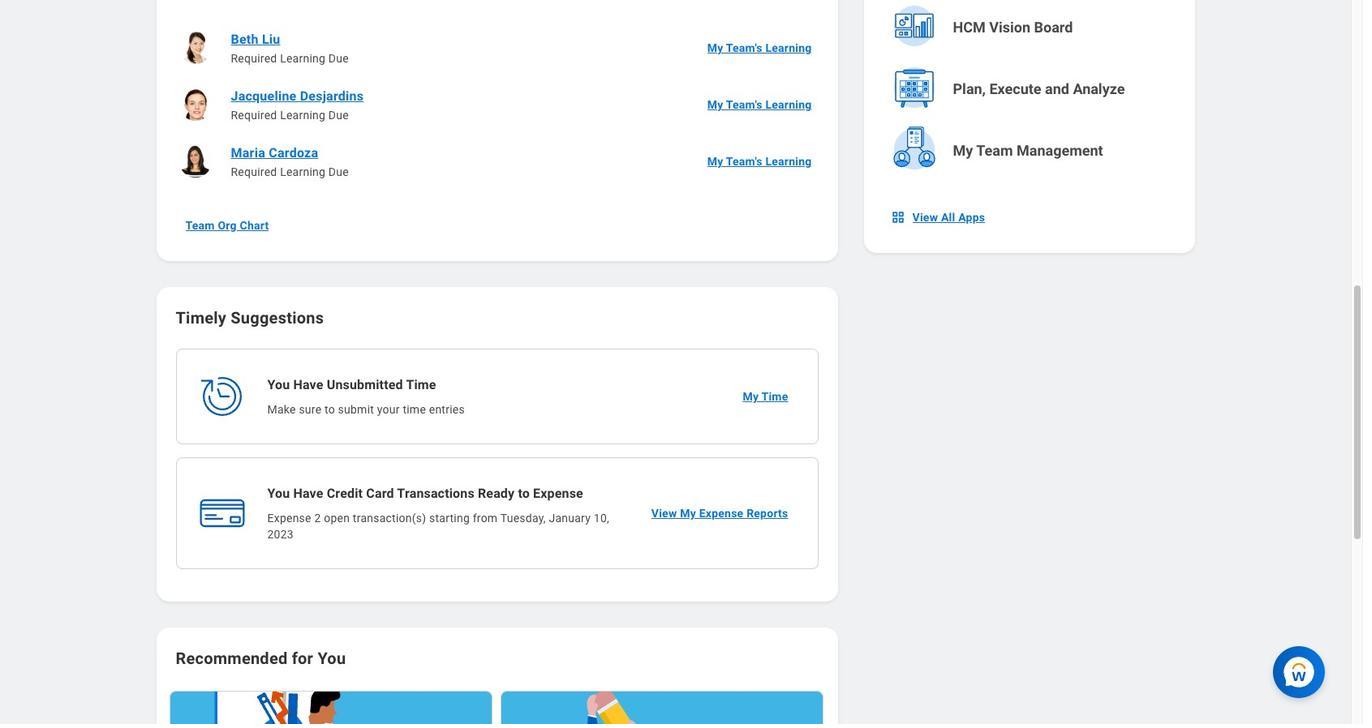 Task type: describe. For each thing, give the bounding box(es) containing it.
vision
[[990, 19, 1031, 36]]

timely suggestions
[[176, 308, 324, 328]]

time inside "button"
[[762, 390, 788, 403]]

2
[[314, 512, 321, 525]]

my for desjardins's my team's learning button
[[707, 98, 723, 111]]

make sure to submit your time entries
[[267, 403, 465, 416]]

recommended for you list
[[169, 690, 825, 725]]

plan, execute and analyze
[[953, 80, 1125, 97]]

from
[[473, 512, 498, 525]]

jacqueline desjardins required learning due
[[231, 88, 364, 122]]

my team's learning for desjardins
[[707, 98, 812, 111]]

due for maria cardoza
[[329, 166, 349, 179]]

apps
[[959, 211, 985, 224]]

have for credit
[[293, 486, 323, 502]]

credit
[[327, 486, 363, 502]]

team highlights list
[[176, 19, 819, 190]]

cardoza
[[269, 145, 318, 161]]

ready
[[478, 486, 515, 502]]

learning inside beth liu required learning due
[[280, 52, 326, 65]]

board
[[1034, 19, 1073, 36]]

expense inside the 'expense 2 open transaction(s) starting from tuesday, january 10, 2023'
[[267, 512, 311, 525]]

my team's learning button for liu
[[701, 32, 819, 64]]

analyze
[[1073, 80, 1125, 97]]

transactions
[[397, 486, 475, 502]]

card
[[366, 486, 394, 502]]

entries
[[429, 403, 465, 416]]

my time
[[743, 390, 788, 403]]

view all apps
[[913, 211, 985, 224]]

time
[[403, 403, 426, 416]]

suggestions
[[231, 308, 324, 328]]

required for beth
[[231, 52, 277, 65]]

beth liu button
[[224, 29, 287, 50]]

beth
[[231, 32, 259, 47]]

plan, execute and analyze button
[[885, 60, 1177, 118]]

for
[[292, 649, 313, 669]]

my for my team's learning button for liu
[[707, 41, 723, 54]]

team inside "button"
[[977, 142, 1013, 159]]

view my expense reports button
[[645, 498, 798, 530]]

expense 2 open transaction(s) starting from tuesday, january 10, 2023
[[267, 512, 610, 541]]

management
[[1017, 142, 1104, 159]]

nbox image
[[890, 209, 906, 226]]

team inside button
[[185, 219, 215, 232]]

january
[[549, 512, 591, 525]]

2023
[[267, 528, 294, 541]]

you have credit card transactions ready to expense
[[267, 486, 583, 502]]

jacqueline desjardins button
[[224, 86, 370, 107]]

execute
[[990, 80, 1042, 97]]

you for you have unsubmitted time
[[267, 377, 290, 393]]

0 horizontal spatial time
[[406, 377, 436, 393]]

team org chart
[[185, 219, 269, 232]]

team's for cardoza
[[726, 155, 763, 168]]

jacqueline
[[231, 88, 297, 104]]



Task type: vqa. For each thing, say whether or not it's contained in the screenshot.
Vice within Navigation pane region
no



Task type: locate. For each thing, give the bounding box(es) containing it.
view all apps button
[[883, 201, 995, 234]]

1 team's from the top
[[726, 41, 763, 54]]

view
[[913, 211, 938, 224], [652, 507, 677, 520]]

1 vertical spatial have
[[293, 486, 323, 502]]

org
[[218, 219, 237, 232]]

hcm vision board button
[[885, 0, 1177, 57]]

submit
[[338, 403, 374, 416]]

my team's learning for cardoza
[[707, 155, 812, 168]]

have up sure
[[293, 377, 323, 393]]

10,
[[594, 512, 610, 525]]

your
[[377, 403, 400, 416]]

0 vertical spatial to
[[325, 403, 335, 416]]

due inside beth liu required learning due
[[329, 52, 349, 65]]

reports
[[747, 507, 788, 520]]

my time button
[[736, 381, 798, 413]]

1 horizontal spatial expense
[[533, 486, 583, 502]]

open
[[324, 512, 350, 525]]

my team's learning
[[707, 41, 812, 54], [707, 98, 812, 111], [707, 155, 812, 168]]

hcm
[[953, 19, 986, 36]]

learning
[[766, 41, 812, 54], [280, 52, 326, 65], [766, 98, 812, 111], [280, 109, 326, 122], [766, 155, 812, 168], [280, 166, 326, 179]]

expense up 2023
[[267, 512, 311, 525]]

3 my team's learning button from the top
[[701, 145, 819, 178]]

to right sure
[[325, 403, 335, 416]]

have
[[293, 377, 323, 393], [293, 486, 323, 502]]

1 my team's learning from the top
[[707, 41, 812, 54]]

2 have from the top
[[293, 486, 323, 502]]

expense inside button
[[699, 507, 744, 520]]

plan,
[[953, 80, 986, 97]]

due inside maria cardoza required learning due
[[329, 166, 349, 179]]

to
[[325, 403, 335, 416], [518, 486, 530, 502]]

my for my team's learning button associated with cardoza
[[707, 155, 723, 168]]

required for maria
[[231, 166, 277, 179]]

you right the for
[[318, 649, 346, 669]]

0 horizontal spatial to
[[325, 403, 335, 416]]

2 vertical spatial you
[[318, 649, 346, 669]]

2 vertical spatial my team's learning button
[[701, 145, 819, 178]]

to up tuesday,
[[518, 486, 530, 502]]

0 vertical spatial team's
[[726, 41, 763, 54]]

you have unsubmitted time
[[267, 377, 436, 393]]

team's for desjardins
[[726, 98, 763, 111]]

0 vertical spatial have
[[293, 377, 323, 393]]

maria cardoza button
[[224, 143, 325, 164]]

desjardins
[[300, 88, 364, 104]]

required down beth liu button
[[231, 52, 277, 65]]

0 horizontal spatial expense
[[267, 512, 311, 525]]

maria
[[231, 145, 265, 161]]

1 required from the top
[[231, 52, 277, 65]]

required inside jacqueline desjardins required learning due
[[231, 109, 277, 122]]

sure
[[299, 403, 322, 416]]

recommended for you
[[176, 649, 346, 669]]

beth liu required learning due
[[231, 32, 349, 65]]

my inside button
[[680, 507, 696, 520]]

team org chart button
[[179, 209, 275, 242]]

required
[[231, 52, 277, 65], [231, 109, 277, 122], [231, 166, 277, 179]]

due
[[329, 52, 349, 65], [329, 109, 349, 122], [329, 166, 349, 179]]

tuesday,
[[501, 512, 546, 525]]

learning inside maria cardoza required learning due
[[280, 166, 326, 179]]

team left the org
[[185, 219, 215, 232]]

my for my time "button"
[[743, 390, 759, 403]]

team's for liu
[[726, 41, 763, 54]]

required down jacqueline
[[231, 109, 277, 122]]

unsubmitted
[[327, 377, 403, 393]]

1 vertical spatial team
[[185, 219, 215, 232]]

due inside jacqueline desjardins required learning due
[[329, 109, 349, 122]]

make
[[267, 403, 296, 416]]

my team's learning button
[[701, 32, 819, 64], [701, 88, 819, 121], [701, 145, 819, 178]]

my team management button
[[885, 122, 1177, 180]]

0 vertical spatial my team's learning
[[707, 41, 812, 54]]

1 horizontal spatial to
[[518, 486, 530, 502]]

view inside button
[[652, 507, 677, 520]]

2 horizontal spatial expense
[[699, 507, 744, 520]]

view my expense reports
[[652, 507, 788, 520]]

1 vertical spatial my team's learning
[[707, 98, 812, 111]]

view for view my expense reports
[[652, 507, 677, 520]]

learning inside jacqueline desjardins required learning due
[[280, 109, 326, 122]]

1 vertical spatial to
[[518, 486, 530, 502]]

2 due from the top
[[329, 109, 349, 122]]

my team's learning for liu
[[707, 41, 812, 54]]

2 vertical spatial my team's learning
[[707, 155, 812, 168]]

2 vertical spatial required
[[231, 166, 277, 179]]

liu
[[262, 32, 280, 47]]

1 vertical spatial view
[[652, 507, 677, 520]]

3 required from the top
[[231, 166, 277, 179]]

1 vertical spatial due
[[329, 109, 349, 122]]

required down maria
[[231, 166, 277, 179]]

expense
[[533, 486, 583, 502], [699, 507, 744, 520], [267, 512, 311, 525]]

view left the all
[[913, 211, 938, 224]]

my team management
[[953, 142, 1104, 159]]

due for jacqueline desjardins
[[329, 109, 349, 122]]

view right 10,
[[652, 507, 677, 520]]

0 horizontal spatial team
[[185, 219, 215, 232]]

starting
[[429, 512, 470, 525]]

0 vertical spatial view
[[913, 211, 938, 224]]

view for view all apps
[[913, 211, 938, 224]]

chart
[[240, 219, 269, 232]]

1 due from the top
[[329, 52, 349, 65]]

0 vertical spatial my team's learning button
[[701, 32, 819, 64]]

0 vertical spatial you
[[267, 377, 290, 393]]

2 vertical spatial team's
[[726, 155, 763, 168]]

1 vertical spatial you
[[267, 486, 290, 502]]

hcm vision board
[[953, 19, 1073, 36]]

3 due from the top
[[329, 166, 349, 179]]

1 have from the top
[[293, 377, 323, 393]]

transaction(s)
[[353, 512, 426, 525]]

0 vertical spatial required
[[231, 52, 277, 65]]

1 vertical spatial my team's learning button
[[701, 88, 819, 121]]

3 my team's learning from the top
[[707, 155, 812, 168]]

1 vertical spatial required
[[231, 109, 277, 122]]

you up make
[[267, 377, 290, 393]]

my
[[707, 41, 723, 54], [707, 98, 723, 111], [953, 142, 973, 159], [707, 155, 723, 168], [743, 390, 759, 403], [680, 507, 696, 520]]

all
[[941, 211, 956, 224]]

team's
[[726, 41, 763, 54], [726, 98, 763, 111], [726, 155, 763, 168]]

view inside 'button'
[[913, 211, 938, 224]]

1 vertical spatial team's
[[726, 98, 763, 111]]

3 team's from the top
[[726, 155, 763, 168]]

my team's learning button for cardoza
[[701, 145, 819, 178]]

2 my team's learning from the top
[[707, 98, 812, 111]]

you for you have credit card transactions ready to expense
[[267, 486, 290, 502]]

0 vertical spatial due
[[329, 52, 349, 65]]

team
[[977, 142, 1013, 159], [185, 219, 215, 232]]

required inside beth liu required learning due
[[231, 52, 277, 65]]

2 required from the top
[[231, 109, 277, 122]]

you
[[267, 377, 290, 393], [267, 486, 290, 502], [318, 649, 346, 669]]

expense left the reports
[[699, 507, 744, 520]]

maria cardoza required learning due
[[231, 145, 349, 179]]

time
[[406, 377, 436, 393], [762, 390, 788, 403]]

required inside maria cardoza required learning due
[[231, 166, 277, 179]]

1 horizontal spatial view
[[913, 211, 938, 224]]

have up 2
[[293, 486, 323, 502]]

0 vertical spatial team
[[977, 142, 1013, 159]]

timely
[[176, 308, 227, 328]]

have for unsubmitted
[[293, 377, 323, 393]]

you up 2023
[[267, 486, 290, 502]]

my team's learning button for desjardins
[[701, 88, 819, 121]]

expense up january
[[533, 486, 583, 502]]

2 vertical spatial due
[[329, 166, 349, 179]]

team down 'execute'
[[977, 142, 1013, 159]]

and
[[1045, 80, 1070, 97]]

1 my team's learning button from the top
[[701, 32, 819, 64]]

1 horizontal spatial team
[[977, 142, 1013, 159]]

2 team's from the top
[[726, 98, 763, 111]]

1 horizontal spatial time
[[762, 390, 788, 403]]

recommended
[[176, 649, 288, 669]]

2 my team's learning button from the top
[[701, 88, 819, 121]]

0 horizontal spatial view
[[652, 507, 677, 520]]

required for jacqueline
[[231, 109, 277, 122]]

due for beth liu
[[329, 52, 349, 65]]



